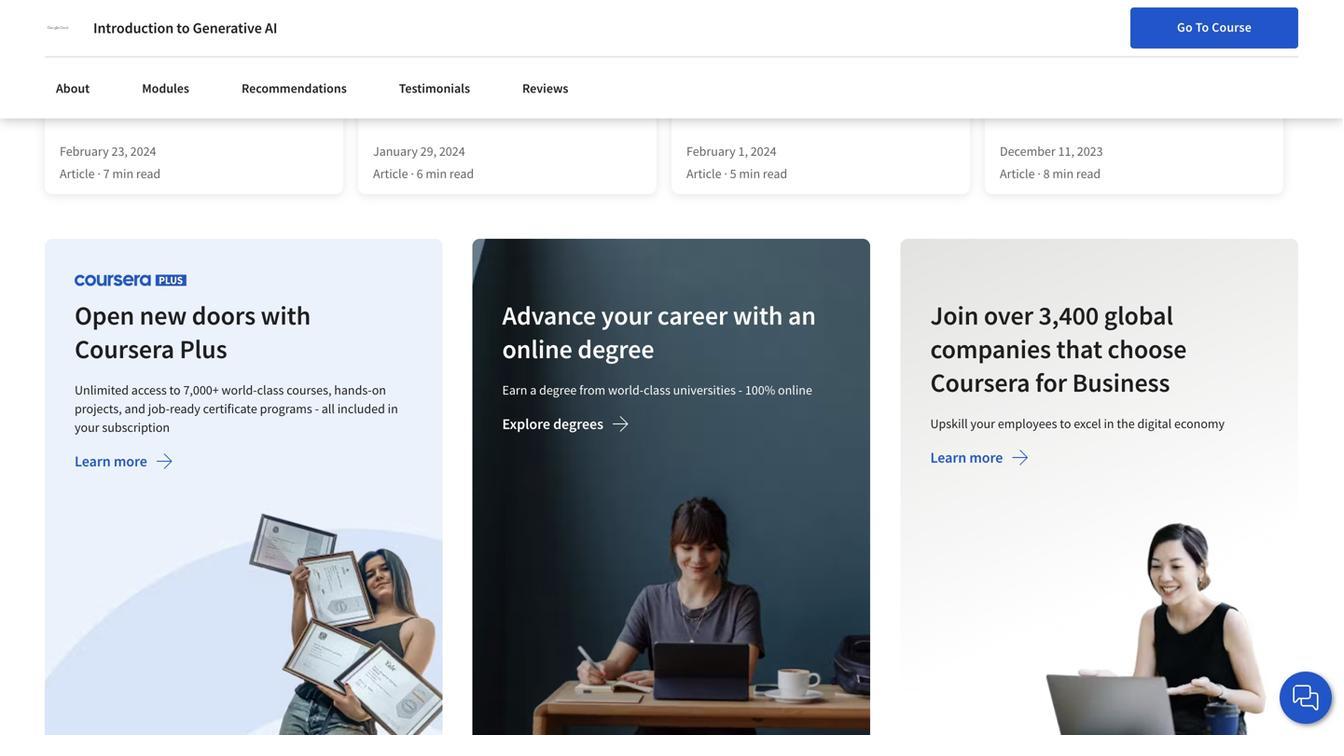 Task type: vqa. For each thing, say whether or not it's contained in the screenshot.
own
no



Task type: describe. For each thing, give the bounding box(es) containing it.
0 horizontal spatial more
[[114, 452, 147, 471]]

1 horizontal spatial learn more link
[[931, 448, 1029, 471]]

what is prompt engineering? definition and examples
[[60, 82, 307, 119]]

new
[[45, 12, 80, 35]]

article for what is spatial computing? definition, applications, and careers
[[1000, 165, 1035, 182]]

career
[[658, 299, 728, 332]]

definition
[[244, 82, 307, 101]]

23,
[[111, 143, 128, 159]]

what for and
[[60, 82, 92, 101]]

subscription
[[102, 419, 170, 436]]

individuals
[[53, 9, 124, 28]]

world- for from
[[608, 382, 644, 398]]

class for universities
[[644, 382, 671, 398]]

ai inside ai in networking: how businesses are adapting in 2024
[[687, 82, 699, 101]]

explore degrees
[[503, 415, 604, 433]]

to for cloud
[[84, 12, 100, 35]]

computing? for cloud
[[154, 12, 250, 35]]

engineering?
[[159, 82, 241, 101]]

english button
[[991, 37, 1103, 98]]

january
[[373, 143, 418, 159]]

to
[[1196, 19, 1210, 35]]

2024 inside ai in networking: how businesses are adapting in 2024
[[762, 101, 792, 119]]

for for businesses
[[154, 9, 175, 28]]

universities
[[674, 382, 736, 398]]

· for examples
[[97, 165, 101, 182]]

to for virtualization:
[[456, 82, 469, 101]]

open
[[75, 299, 135, 332]]

prompt
[[109, 82, 157, 101]]

in inside unlimited access to 7,000+ world-class courses, hands-on projects, and job-ready certificate programs - all included in your subscription
[[388, 400, 398, 417]]

ai in networking: how businesses are adapting in 2024
[[687, 82, 923, 119]]

world- for 7,000+
[[222, 382, 257, 398]]

article for what is prompt engineering? definition and examples
[[60, 165, 95, 182]]

min for and
[[1053, 165, 1074, 182]]

february for examples
[[60, 143, 109, 159]]

business
[[1073, 366, 1170, 399]]

in left networking:
[[702, 82, 714, 101]]

about link
[[45, 69, 101, 107]]

3,400
[[1039, 299, 1099, 332]]

access
[[131, 382, 167, 398]]

businesses inside the banner navigation
[[178, 9, 246, 28]]

google cloud image
[[45, 15, 71, 41]]

with for doors
[[261, 299, 311, 332]]

1 horizontal spatial more
[[970, 448, 1003, 467]]

ready
[[170, 400, 200, 417]]

min for examples
[[112, 165, 134, 182]]

projects,
[[75, 400, 122, 417]]

february 23, 2024 article · 7 min read
[[60, 143, 161, 182]]

is inside the introduction to virtualization: what is a virtual machine?
[[600, 82, 610, 101]]

on
[[372, 382, 386, 398]]

· for adapting
[[724, 165, 728, 182]]

unlimited access to 7,000+ world-class courses, hands-on projects, and job-ready certificate programs - all included in your subscription
[[75, 382, 398, 436]]

with for career
[[733, 299, 783, 332]]

go to course
[[1178, 19, 1252, 35]]

min for virtual
[[426, 165, 447, 182]]

1 horizontal spatial learn more
[[931, 448, 1003, 467]]

learn for right learn more link
[[931, 448, 967, 467]]

a inside the introduction to virtualization: what is a virtual machine?
[[613, 82, 621, 101]]

job-
[[148, 400, 170, 417]]

course
[[1212, 19, 1252, 35]]

6
[[417, 165, 423, 182]]

to inside unlimited access to 7,000+ world-class courses, hands-on projects, and job-ready certificate programs - all included in your subscription
[[169, 382, 181, 398]]

your inside unlimited access to 7,000+ world-class courses, hands-on projects, and job-ready certificate programs - all included in your subscription
[[75, 419, 99, 436]]

digital
[[1138, 415, 1172, 432]]

careers
[[1113, 101, 1161, 119]]

100%
[[746, 382, 776, 398]]

11,
[[1059, 143, 1075, 159]]

adapting
[[687, 101, 744, 119]]

testimonials
[[399, 80, 470, 97]]

and inside unlimited access to 7,000+ world-class courses, hands-on projects, and job-ready certificate programs - all included in your subscription
[[125, 400, 146, 417]]

english
[[1024, 58, 1070, 77]]

earn a degree from world-class universities - 100% online
[[503, 382, 813, 398]]

2024 for ai in networking: how businesses are adapting in 2024
[[751, 143, 777, 159]]

7
[[103, 165, 110, 182]]

companies
[[931, 333, 1052, 365]]

5
[[730, 165, 737, 182]]

unlimited
[[75, 382, 129, 398]]

virtual
[[373, 101, 416, 119]]

over
[[984, 299, 1034, 332]]

2024 for introduction to virtualization: what is a virtual machine?
[[439, 143, 465, 159]]

8
[[1044, 165, 1050, 182]]

definition,
[[1176, 82, 1243, 101]]

doors
[[192, 299, 256, 332]]

your for advance
[[602, 299, 653, 332]]

all
[[322, 400, 335, 417]]

modules
[[142, 80, 189, 97]]

introduction to generative ai
[[93, 19, 277, 37]]

advance your career with an online degree
[[503, 299, 816, 365]]

and inside what is spatial computing? definition, applications, and careers
[[1086, 101, 1110, 119]]

cloud
[[104, 12, 150, 35]]

that
[[1057, 333, 1103, 365]]

degrees
[[554, 415, 604, 433]]

about
[[56, 80, 90, 97]]

are
[[902, 82, 923, 101]]

what is spatial computing? definition, applications, and careers
[[1000, 82, 1243, 119]]

introduction to virtualization: what is a virtual machine?
[[373, 82, 621, 119]]

plus
[[180, 333, 227, 365]]

employees
[[998, 415, 1058, 432]]

applications,
[[1000, 101, 1083, 119]]

hands-
[[334, 382, 372, 398]]

in right the "adapting" on the right top of page
[[747, 101, 759, 119]]



Task type: locate. For each thing, give the bounding box(es) containing it.
open new doors with coursera plus
[[75, 299, 311, 365]]

2 with from the left
[[733, 299, 783, 332]]

economy
[[1175, 415, 1225, 432]]

min inside february 23, 2024 article · 7 min read
[[112, 165, 134, 182]]

what
[[60, 82, 92, 101], [564, 82, 597, 101], [1000, 82, 1033, 101]]

reviews link
[[511, 69, 580, 107]]

read inside the january 29, 2024 article · 6 min read
[[450, 165, 474, 182]]

article for introduction to virtualization: what is a virtual machine?
[[373, 165, 408, 182]]

article inside february 1, 2024 article · 5 min read
[[687, 165, 722, 182]]

1 for from the left
[[30, 9, 50, 28]]

banner navigation
[[15, 0, 525, 37]]

· left 8
[[1038, 165, 1041, 182]]

and down about
[[60, 101, 84, 119]]

certificate
[[203, 400, 257, 417]]

go
[[1178, 19, 1193, 35]]

programs
[[260, 400, 312, 417]]

recommendations
[[242, 80, 347, 97]]

0 vertical spatial ai
[[265, 19, 277, 37]]

to left the virtualization:
[[456, 82, 469, 101]]

· inside february 23, 2024 article · 7 min read
[[97, 165, 101, 182]]

1 vertical spatial computing?
[[1096, 82, 1173, 101]]

to left generative
[[177, 19, 190, 37]]

1 vertical spatial -
[[315, 400, 319, 417]]

to
[[84, 12, 100, 35], [177, 19, 190, 37], [456, 82, 469, 101], [169, 382, 181, 398], [1060, 415, 1071, 432]]

2024 right 1,
[[751, 143, 777, 159]]

1,
[[739, 143, 748, 159]]

read for and
[[1077, 165, 1101, 182]]

your right upskill
[[971, 415, 996, 432]]

choose
[[1108, 333, 1187, 365]]

february for adapting
[[687, 143, 736, 159]]

0 horizontal spatial what
[[60, 82, 92, 101]]

what right the virtualization:
[[564, 82, 597, 101]]

february 1, 2024 article · 5 min read
[[687, 143, 788, 182]]

class up programs
[[257, 382, 284, 398]]

0 vertical spatial degree
[[578, 333, 655, 365]]

new
[[140, 299, 187, 332]]

1 vertical spatial businesses
[[830, 82, 899, 101]]

2 what from the left
[[564, 82, 597, 101]]

recommendations link
[[230, 69, 358, 107]]

1 horizontal spatial learn
[[931, 448, 967, 467]]

4 read from the left
[[1077, 165, 1101, 182]]

degree up 'from'
[[578, 333, 655, 365]]

with inside advance your career with an online degree
[[733, 299, 783, 332]]

from
[[580, 382, 606, 398]]

computing?
[[154, 12, 250, 35], [1096, 82, 1173, 101]]

· inside december 11, 2023 article · 8 min read
[[1038, 165, 1041, 182]]

2 horizontal spatial what
[[1000, 82, 1033, 101]]

and
[[60, 101, 84, 119], [1086, 101, 1110, 119], [125, 400, 146, 417]]

2 horizontal spatial your
[[971, 415, 996, 432]]

in right included
[[388, 400, 398, 417]]

coursera down open
[[75, 333, 174, 365]]

1 · from the left
[[97, 165, 101, 182]]

1 vertical spatial degree
[[540, 382, 577, 398]]

2024 inside february 1, 2024 article · 5 min read
[[751, 143, 777, 159]]

0 vertical spatial online
[[503, 333, 573, 365]]

class left universities
[[644, 382, 671, 398]]

· inside february 1, 2024 article · 5 min read
[[724, 165, 728, 182]]

to right new
[[84, 12, 100, 35]]

2 article from the left
[[373, 165, 408, 182]]

3 for from the left
[[276, 9, 297, 28]]

min for adapting
[[739, 165, 761, 182]]

february inside february 23, 2024 article · 7 min read
[[60, 143, 109, 159]]

what inside the introduction to virtualization: what is a virtual machine?
[[564, 82, 597, 101]]

1 february from the left
[[60, 143, 109, 159]]

earn
[[503, 382, 528, 398]]

read right 5
[[763, 165, 788, 182]]

virtualization:
[[472, 82, 561, 101]]

·
[[97, 165, 101, 182], [411, 165, 414, 182], [724, 165, 728, 182], [1038, 165, 1041, 182]]

for right the cloud
[[154, 9, 175, 28]]

- left 100%
[[739, 382, 743, 398]]

in
[[702, 82, 714, 101], [747, 101, 759, 119], [388, 400, 398, 417], [1104, 415, 1115, 432]]

learn more link down upskill
[[931, 448, 1029, 471]]

0 horizontal spatial class
[[257, 382, 284, 398]]

1 horizontal spatial for
[[154, 9, 175, 28]]

1 horizontal spatial businesses
[[830, 82, 899, 101]]

spatial
[[1049, 82, 1094, 101]]

min right 6
[[426, 165, 447, 182]]

ai right generative
[[265, 19, 277, 37]]

degree up explore degrees
[[540, 382, 577, 398]]

- left all
[[315, 400, 319, 417]]

3 min from the left
[[739, 165, 761, 182]]

2024 right 29,
[[439, 143, 465, 159]]

article inside february 23, 2024 article · 7 min read
[[60, 165, 95, 182]]

learn down projects,
[[75, 452, 111, 471]]

for individuals
[[30, 9, 124, 28]]

read for adapting
[[763, 165, 788, 182]]

1 horizontal spatial a
[[613, 82, 621, 101]]

0 horizontal spatial for
[[30, 9, 50, 28]]

in left the the
[[1104, 415, 1115, 432]]

min right 7
[[112, 165, 134, 182]]

4 min from the left
[[1053, 165, 1074, 182]]

january 29, 2024 article · 6 min read
[[373, 143, 474, 182]]

computing? inside what is spatial computing? definition, applications, and careers
[[1096, 82, 1173, 101]]

2 · from the left
[[411, 165, 414, 182]]

0 vertical spatial coursera
[[75, 333, 174, 365]]

for
[[30, 9, 50, 28], [154, 9, 175, 28], [276, 9, 297, 28]]

testimonials link
[[388, 69, 482, 107]]

0 horizontal spatial businesses
[[178, 9, 246, 28]]

1 horizontal spatial online
[[778, 382, 813, 398]]

learn more down upskill
[[931, 448, 1003, 467]]

0 vertical spatial introduction
[[93, 19, 174, 37]]

to up ready
[[169, 382, 181, 398]]

with right doors
[[261, 299, 311, 332]]

chat with us image
[[1291, 683, 1321, 713]]

2 min from the left
[[426, 165, 447, 182]]

reviews
[[523, 80, 569, 97]]

is inside what is spatial computing? definition, applications, and careers
[[1036, 82, 1046, 101]]

2 world- from the left
[[608, 382, 644, 398]]

coursera image
[[22, 52, 141, 82]]

1 vertical spatial a
[[530, 382, 537, 398]]

0 horizontal spatial learn more
[[75, 452, 147, 471]]

2 february from the left
[[687, 143, 736, 159]]

world-
[[222, 382, 257, 398], [608, 382, 644, 398]]

generative
[[193, 19, 262, 37]]

0 horizontal spatial with
[[261, 299, 311, 332]]

· inside the january 29, 2024 article · 6 min read
[[411, 165, 414, 182]]

february
[[60, 143, 109, 159], [687, 143, 736, 159]]

1 with from the left
[[261, 299, 311, 332]]

min right 8
[[1053, 165, 1074, 182]]

ai
[[265, 19, 277, 37], [687, 82, 699, 101]]

learn more link down subscription
[[75, 452, 173, 475]]

· left 6
[[411, 165, 414, 182]]

2024 right 23, at the top of page
[[130, 143, 156, 159]]

2024 inside the january 29, 2024 article · 6 min read
[[439, 143, 465, 159]]

degree inside advance your career with an online degree
[[578, 333, 655, 365]]

· left 7
[[97, 165, 101, 182]]

february up 5
[[687, 143, 736, 159]]

1 vertical spatial ai
[[687, 82, 699, 101]]

is for and
[[95, 82, 106, 101]]

1 horizontal spatial computing?
[[1096, 82, 1173, 101]]

1 horizontal spatial -
[[739, 382, 743, 398]]

included
[[338, 400, 385, 417]]

world- inside unlimited access to 7,000+ world-class courses, hands-on projects, and job-ready certificate programs - all included in your subscription
[[222, 382, 257, 398]]

coursera inside open new doors with coursera plus
[[75, 333, 174, 365]]

min inside february 1, 2024 article · 5 min read
[[739, 165, 761, 182]]

introduction
[[93, 19, 174, 37], [373, 82, 453, 101]]

class inside unlimited access to 7,000+ world-class courses, hands-on projects, and job-ready certificate programs - all included in your subscription
[[257, 382, 284, 398]]

coursera
[[75, 333, 174, 365], [931, 366, 1030, 399]]

more down subscription
[[114, 452, 147, 471]]

what inside the what is prompt engineering? definition and examples
[[60, 82, 92, 101]]

what inside what is spatial computing? definition, applications, and careers
[[1000, 82, 1033, 101]]

ai left networking:
[[687, 82, 699, 101]]

0 horizontal spatial learn more link
[[75, 452, 173, 475]]

· for and
[[1038, 165, 1041, 182]]

an
[[789, 299, 816, 332]]

- inside unlimited access to 7,000+ world-class courses, hands-on projects, and job-ready certificate programs - all included in your subscription
[[315, 400, 319, 417]]

february inside february 1, 2024 article · 5 min read
[[687, 143, 736, 159]]

class for courses,
[[257, 382, 284, 398]]

read inside december 11, 2023 article · 8 min read
[[1077, 165, 1101, 182]]

modules link
[[131, 69, 201, 107]]

3 what from the left
[[1000, 82, 1033, 101]]

new to cloud computing? start here.
[[45, 12, 337, 35]]

introduction inside the introduction to virtualization: what is a virtual machine?
[[373, 82, 453, 101]]

your for upskill
[[971, 415, 996, 432]]

is for applications,
[[1036, 82, 1046, 101]]

1 vertical spatial coursera
[[931, 366, 1030, 399]]

coursera plus image
[[75, 274, 187, 286]]

computing? for spatial
[[1096, 82, 1173, 101]]

1 vertical spatial online
[[778, 382, 813, 398]]

1 horizontal spatial degree
[[578, 333, 655, 365]]

0 vertical spatial businesses
[[178, 9, 246, 28]]

· for virtual
[[411, 165, 414, 182]]

online down advance
[[503, 333, 573, 365]]

2 horizontal spatial is
[[1036, 82, 1046, 101]]

networking:
[[717, 82, 795, 101]]

0 vertical spatial -
[[739, 382, 743, 398]]

is inside the what is prompt engineering? definition and examples
[[95, 82, 106, 101]]

your inside advance your career with an online degree
[[602, 299, 653, 332]]

29,
[[421, 143, 437, 159]]

2 horizontal spatial for
[[276, 9, 297, 28]]

your down projects,
[[75, 419, 99, 436]]

2 for from the left
[[154, 9, 175, 28]]

february up 7
[[60, 143, 109, 159]]

1 min from the left
[[112, 165, 134, 182]]

for right generative
[[276, 9, 297, 28]]

is right reviews "link"
[[600, 82, 610, 101]]

a right reviews "link"
[[613, 82, 621, 101]]

coursera down companies
[[931, 366, 1030, 399]]

join over 3,400 global companies that choose coursera for business
[[931, 299, 1187, 399]]

online right 100%
[[778, 382, 813, 398]]

article left 5
[[687, 165, 722, 182]]

0 horizontal spatial ai
[[265, 19, 277, 37]]

with inside open new doors with coursera plus
[[261, 299, 311, 332]]

coursera inside join over 3,400 global companies that choose coursera for business
[[931, 366, 1030, 399]]

learn down upskill
[[931, 448, 967, 467]]

1 horizontal spatial ai
[[687, 82, 699, 101]]

0 horizontal spatial degree
[[540, 382, 577, 398]]

and inside the what is prompt engineering? definition and examples
[[60, 101, 84, 119]]

explore degrees link
[[503, 415, 630, 438]]

1 horizontal spatial class
[[644, 382, 671, 398]]

1 horizontal spatial is
[[600, 82, 610, 101]]

0 vertical spatial computing?
[[154, 12, 250, 35]]

4 · from the left
[[1038, 165, 1041, 182]]

go to course button
[[1131, 7, 1299, 49]]

explore
[[503, 415, 551, 433]]

2 is from the left
[[600, 82, 610, 101]]

3 article from the left
[[687, 165, 722, 182]]

min right 5
[[739, 165, 761, 182]]

advance
[[503, 299, 597, 332]]

3 read from the left
[[763, 165, 788, 182]]

examples
[[87, 101, 147, 119]]

article down january
[[373, 165, 408, 182]]

article left 7
[[60, 165, 95, 182]]

read
[[136, 165, 161, 182], [450, 165, 474, 182], [763, 165, 788, 182], [1077, 165, 1101, 182]]

1 horizontal spatial with
[[733, 299, 783, 332]]

2024 for what is prompt engineering? definition and examples
[[130, 143, 156, 159]]

2024
[[762, 101, 792, 119], [130, 143, 156, 159], [439, 143, 465, 159], [751, 143, 777, 159]]

None search field
[[266, 49, 574, 86]]

2023
[[1078, 143, 1103, 159]]

for for individuals
[[30, 9, 50, 28]]

1 horizontal spatial world-
[[608, 382, 644, 398]]

courses,
[[287, 382, 332, 398]]

for
[[1036, 366, 1067, 399]]

4 article from the left
[[1000, 165, 1035, 182]]

online inside advance your career with an online degree
[[503, 333, 573, 365]]

3 · from the left
[[724, 165, 728, 182]]

0 horizontal spatial your
[[75, 419, 99, 436]]

introduction for introduction to generative ai
[[93, 19, 174, 37]]

0 horizontal spatial world-
[[222, 382, 257, 398]]

for left individuals
[[30, 9, 50, 28]]

what for applications,
[[1000, 82, 1033, 101]]

0 horizontal spatial and
[[60, 101, 84, 119]]

1 horizontal spatial what
[[564, 82, 597, 101]]

read down 2023
[[1077, 165, 1101, 182]]

7,000+
[[183, 382, 219, 398]]

0 horizontal spatial online
[[503, 333, 573, 365]]

1 horizontal spatial coursera
[[931, 366, 1030, 399]]

world- up certificate
[[222, 382, 257, 398]]

the
[[1117, 415, 1135, 432]]

0 horizontal spatial is
[[95, 82, 106, 101]]

1 horizontal spatial your
[[602, 299, 653, 332]]

for inside 'link'
[[276, 9, 297, 28]]

1 vertical spatial introduction
[[373, 82, 453, 101]]

more
[[970, 448, 1003, 467], [114, 452, 147, 471]]

0 horizontal spatial coursera
[[75, 333, 174, 365]]

a right earn
[[530, 382, 537, 398]]

global
[[1104, 299, 1174, 332]]

what left prompt
[[60, 82, 92, 101]]

1 article from the left
[[60, 165, 95, 182]]

article inside december 11, 2023 article · 8 min read
[[1000, 165, 1035, 182]]

december 11, 2023 article · 8 min read
[[1000, 143, 1103, 182]]

read inside february 23, 2024 article · 7 min read
[[136, 165, 161, 182]]

introduction for introduction to virtualization: what is a virtual machine?
[[373, 82, 453, 101]]

read for virtual
[[450, 165, 474, 182]]

article down december
[[1000, 165, 1035, 182]]

with left an
[[733, 299, 783, 332]]

read for examples
[[136, 165, 161, 182]]

businesses inside ai in networking: how businesses are adapting in 2024
[[830, 82, 899, 101]]

join
[[931, 299, 979, 332]]

2 horizontal spatial and
[[1086, 101, 1110, 119]]

1 read from the left
[[136, 165, 161, 182]]

min inside december 11, 2023 article · 8 min read
[[1053, 165, 1074, 182]]

0 horizontal spatial learn
[[75, 452, 111, 471]]

read right 6
[[450, 165, 474, 182]]

2024 left the how
[[762, 101, 792, 119]]

0 vertical spatial a
[[613, 82, 621, 101]]

is down english
[[1036, 82, 1046, 101]]

0 horizontal spatial a
[[530, 382, 537, 398]]

learn more
[[931, 448, 1003, 467], [75, 452, 147, 471]]

1 horizontal spatial february
[[687, 143, 736, 159]]

class
[[257, 382, 284, 398], [644, 382, 671, 398]]

1 is from the left
[[95, 82, 106, 101]]

how
[[798, 82, 827, 101]]

2024 inside february 23, 2024 article · 7 min read
[[130, 143, 156, 159]]

your left career
[[602, 299, 653, 332]]

to for generative
[[177, 19, 190, 37]]

3 is from the left
[[1036, 82, 1046, 101]]

min inside the january 29, 2024 article · 6 min read
[[426, 165, 447, 182]]

more down employees
[[970, 448, 1003, 467]]

2 class from the left
[[644, 382, 671, 398]]

1 horizontal spatial introduction
[[373, 82, 453, 101]]

world- right 'from'
[[608, 382, 644, 398]]

learn more down subscription
[[75, 452, 147, 471]]

to left the excel at the right bottom
[[1060, 415, 1071, 432]]

0 horizontal spatial introduction
[[93, 19, 174, 37]]

read right 7
[[136, 165, 161, 182]]

article inside the january 29, 2024 article · 6 min read
[[373, 165, 408, 182]]

0 horizontal spatial computing?
[[154, 12, 250, 35]]

and up subscription
[[125, 400, 146, 417]]

is right about
[[95, 82, 106, 101]]

to inside the introduction to virtualization: what is a virtual machine?
[[456, 82, 469, 101]]

1 class from the left
[[257, 382, 284, 398]]

december
[[1000, 143, 1056, 159]]

0 horizontal spatial -
[[315, 400, 319, 417]]

machine?
[[418, 101, 478, 119]]

1 horizontal spatial and
[[125, 400, 146, 417]]

· left 5
[[724, 165, 728, 182]]

0 horizontal spatial february
[[60, 143, 109, 159]]

2 read from the left
[[450, 165, 474, 182]]

1 what from the left
[[60, 82, 92, 101]]

excel
[[1074, 415, 1102, 432]]

learn for leftmost learn more link
[[75, 452, 111, 471]]

what down english
[[1000, 82, 1033, 101]]

for businesses
[[154, 9, 246, 28]]

read inside february 1, 2024 article · 5 min read
[[763, 165, 788, 182]]

1 world- from the left
[[222, 382, 257, 398]]

businesses
[[178, 9, 246, 28], [830, 82, 899, 101]]

and left careers
[[1086, 101, 1110, 119]]

upskill your employees to excel in the digital economy
[[931, 415, 1225, 432]]

article for ai in networking: how businesses are adapting in 2024
[[687, 165, 722, 182]]



